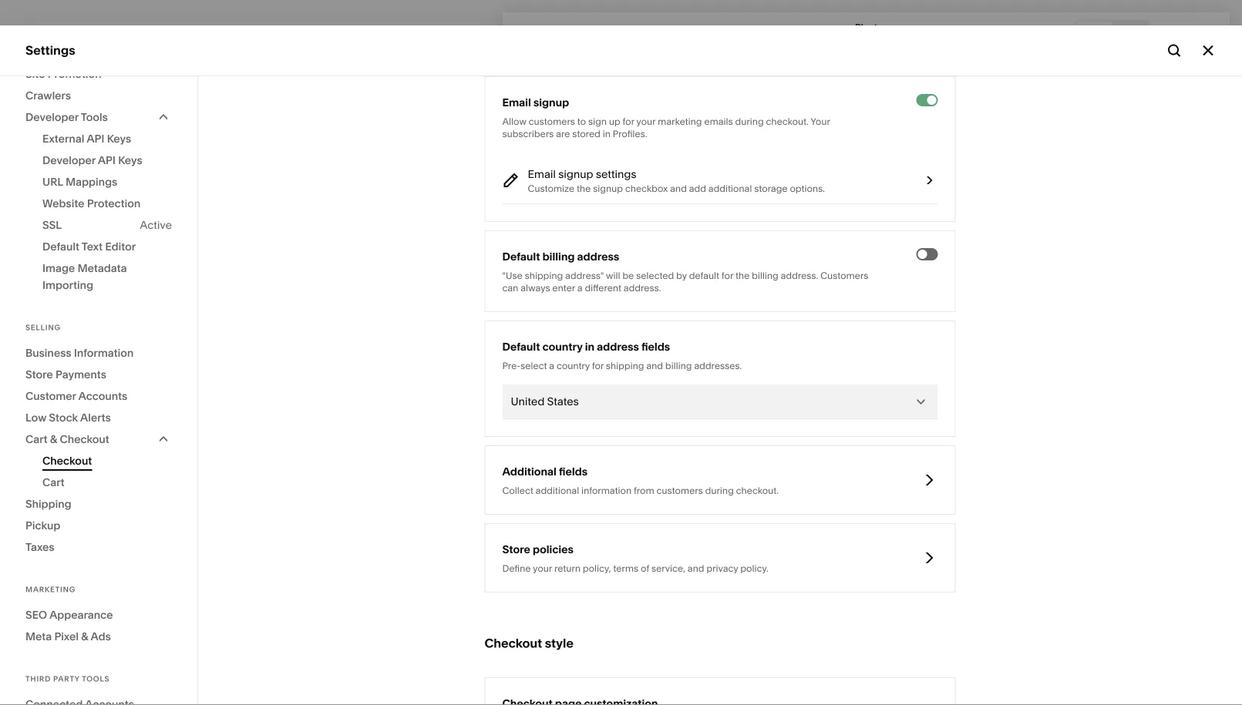 Task type: locate. For each thing, give the bounding box(es) containing it.
importing
[[42, 279, 93, 292]]

for
[[623, 116, 634, 127], [722, 270, 733, 281], [592, 360, 604, 372]]

0 vertical spatial during
[[735, 116, 764, 127]]

1 vertical spatial keys
[[118, 154, 142, 167]]

1 horizontal spatial a
[[577, 283, 583, 294]]

additional
[[502, 465, 557, 478]]

third party tools
[[25, 675, 110, 684]]

selling up business
[[25, 323, 61, 332]]

fields up information
[[559, 465, 588, 478]]

the
[[577, 183, 591, 194], [736, 270, 750, 281], [637, 678, 654, 691]]

0 vertical spatial signup
[[533, 96, 569, 109]]

cart down low
[[25, 433, 47, 446]]

cart inside dropdown button
[[25, 433, 47, 446]]

0 vertical spatial to
[[577, 116, 586, 127]]

of right out
[[704, 678, 714, 691]]

1 vertical spatial store
[[502, 543, 530, 556]]

your up options.
[[811, 116, 830, 127]]

email inside email signup allow customers to sign up for your marketing emails during checkout. your subscribers are stored in profiles.
[[502, 96, 531, 109]]

2 horizontal spatial in
[[603, 128, 611, 140]]

& left the ads
[[81, 630, 88, 643]]

1 vertical spatial checkout.
[[736, 485, 779, 497]]

1 horizontal spatial customers
[[657, 485, 703, 497]]

settings
[[25, 43, 75, 58], [25, 533, 74, 548]]

default up the image
[[42, 240, 79, 253]]

fields down selected
[[642, 340, 670, 354]]

developer tools link
[[25, 106, 172, 128]]

checkout link
[[42, 450, 172, 472]]

1 horizontal spatial the
[[637, 678, 654, 691]]

united
[[511, 395, 545, 408]]

1 vertical spatial website
[[42, 197, 84, 210]]

0 horizontal spatial additional
[[536, 485, 579, 497]]

address inside default billing address "use shipping address" will be selected by default for the billing address. customers can always enter a different address.
[[577, 250, 619, 263]]

in
[[603, 128, 611, 140], [585, 340, 595, 354], [480, 678, 489, 691]]

for right default
[[722, 270, 733, 281]]

your down policies
[[533, 563, 552, 574]]

0 vertical spatial address.
[[781, 270, 818, 281]]

address down different
[[597, 340, 639, 354]]

address. down selected
[[624, 283, 661, 294]]

the right get
[[637, 678, 654, 691]]

1 vertical spatial shipping
[[606, 360, 644, 372]]

1 vertical spatial api
[[98, 154, 116, 167]]

None checkbox
[[927, 96, 937, 105], [918, 250, 927, 259], [927, 96, 937, 105], [918, 250, 927, 259]]

in left 14
[[480, 678, 489, 691]]

1 horizontal spatial your
[[636, 116, 656, 127]]

2 vertical spatial signup
[[593, 183, 623, 194]]

signup up are
[[533, 96, 569, 109]]

1 vertical spatial customers
[[657, 485, 703, 497]]

1 vertical spatial checkout
[[42, 455, 92, 468]]

tools
[[81, 111, 108, 124], [82, 675, 110, 684]]

0 vertical spatial email
[[502, 96, 531, 109]]

1 vertical spatial email
[[528, 168, 556, 181]]

address up address"
[[577, 250, 619, 263]]

email
[[502, 96, 531, 109], [528, 168, 556, 181]]

additional inside additional fields collect additional information from customers during checkout.
[[536, 485, 579, 497]]

keys up url mappings link
[[118, 154, 142, 167]]

policy.
[[741, 563, 769, 574]]

billing left addresses. at the right bottom of page
[[665, 360, 692, 372]]

checkout down alerts
[[60, 433, 109, 446]]

tools inside dropdown button
[[81, 111, 108, 124]]

for right "select"
[[592, 360, 604, 372]]

business
[[25, 347, 71, 360]]

website down site promotion in the left of the page
[[25, 96, 74, 111]]

customers inside email signup allow customers to sign up for your marketing emails during checkout. your subscribers are stored in profiles.
[[529, 116, 575, 127]]

signup up customize
[[558, 168, 593, 181]]

0 vertical spatial country
[[543, 340, 583, 354]]

for inside email signup allow customers to sign up for your marketing emails during checkout. your subscribers are stored in profiles.
[[623, 116, 634, 127]]

selected
[[636, 270, 674, 281]]

in down 'up'
[[603, 128, 611, 140]]

0 vertical spatial and
[[670, 183, 687, 194]]

checkout up days.
[[485, 636, 542, 651]]

address
[[577, 250, 619, 263], [597, 340, 639, 354]]

2 horizontal spatial your
[[716, 678, 739, 691]]

0 vertical spatial api
[[87, 132, 104, 145]]

shipping
[[25, 498, 71, 511]]

default up "use
[[502, 250, 540, 263]]

trial
[[430, 678, 449, 691]]

marketing up the seo
[[25, 585, 76, 595]]

business information link
[[25, 342, 172, 364]]

cart
[[25, 433, 47, 446], [42, 476, 64, 489]]

1 vertical spatial cart
[[42, 476, 64, 489]]

for up profiles.
[[623, 116, 634, 127]]

0 vertical spatial marketing
[[25, 150, 85, 165]]

business information
[[25, 347, 134, 360]]

marketing down external
[[25, 150, 85, 165]]

third
[[25, 675, 51, 684]]

country up "select"
[[543, 340, 583, 354]]

return
[[554, 563, 581, 574]]

checkout inside dropdown button
[[60, 433, 109, 446]]

0 vertical spatial developer
[[25, 111, 79, 124]]

0 horizontal spatial and
[[646, 360, 663, 372]]

scheduling
[[25, 232, 92, 248]]

0 horizontal spatial shipping
[[525, 270, 563, 281]]

checkout.
[[766, 116, 809, 127], [736, 485, 779, 497]]

signup
[[533, 96, 569, 109], [558, 168, 593, 181], [593, 183, 623, 194]]

0 vertical spatial &
[[50, 433, 57, 446]]

address. left customers at right top
[[781, 270, 818, 281]]

1 vertical spatial signup
[[558, 168, 593, 181]]

your inside email signup allow customers to sign up for your marketing emails during checkout. your subscribers are stored in profiles.
[[636, 116, 656, 127]]

store for store policies define your return policy, terms of service, and privacy policy.
[[502, 543, 530, 556]]

checkout down cart & checkout
[[42, 455, 92, 468]]

0 vertical spatial settings
[[25, 43, 75, 58]]

email for email signup
[[502, 96, 531, 109]]

profiles.
[[613, 128, 647, 140]]

2 horizontal spatial for
[[722, 270, 733, 281]]

1 horizontal spatial and
[[670, 183, 687, 194]]

privacy
[[707, 563, 738, 574]]

additional right the add
[[708, 183, 752, 194]]

website for website protection
[[42, 197, 84, 210]]

0 horizontal spatial for
[[592, 360, 604, 372]]

a down address"
[[577, 283, 583, 294]]

0 horizontal spatial customers
[[529, 116, 575, 127]]

checkout
[[60, 433, 109, 446], [42, 455, 92, 468], [485, 636, 542, 651]]

the right customize
[[577, 183, 591, 194]]

all
[[223, 74, 245, 94]]

1 settings from the top
[[25, 43, 75, 58]]

1 horizontal spatial shipping
[[606, 360, 644, 372]]

signup down settings
[[593, 183, 623, 194]]

checkout for checkout style
[[485, 636, 542, 651]]

keys
[[107, 132, 131, 145], [118, 154, 142, 167]]

2 horizontal spatial and
[[688, 563, 704, 574]]

fields inside additional fields collect additional information from customers during checkout.
[[559, 465, 588, 478]]

the inside default billing address "use shipping address" will be selected by default for the billing address. customers can always enter a different address.
[[736, 270, 750, 281]]

enter
[[552, 283, 575, 294]]

and left the add
[[670, 183, 687, 194]]

of inside store policies define your return policy, terms of service, and privacy policy.
[[641, 563, 649, 574]]

and left privacy
[[688, 563, 704, 574]]

storage
[[754, 183, 788, 194]]

0 vertical spatial cart
[[25, 433, 47, 446]]

1 vertical spatial in
[[585, 340, 595, 354]]

taxes
[[25, 541, 54, 554]]

your up profiles.
[[636, 116, 656, 127]]

1 vertical spatial address
[[597, 340, 639, 354]]

1 horizontal spatial billing
[[665, 360, 692, 372]]

default up pre-
[[502, 340, 540, 354]]

row group
[[197, 119, 503, 706]]

0 vertical spatial customers
[[529, 116, 575, 127]]

1 vertical spatial of
[[704, 678, 714, 691]]

website for website
[[25, 96, 74, 111]]

settings down pickup
[[25, 533, 74, 548]]

united states
[[511, 395, 579, 408]]

1 vertical spatial your
[[405, 678, 427, 691]]

select
[[521, 360, 547, 372]]

0 horizontal spatial in
[[480, 678, 489, 691]]

up
[[609, 116, 620, 127]]

customers right from
[[657, 485, 703, 497]]

checkout for checkout
[[42, 455, 92, 468]]

taxes link
[[25, 537, 172, 558]]

during right from
[[705, 485, 734, 497]]

additional down additional
[[536, 485, 579, 497]]

your trial ends in 14 days. upgrade now to get the most out of your site.
[[405, 678, 762, 691]]

your left trial
[[405, 678, 427, 691]]

email up allow
[[502, 96, 531, 109]]

customers up are
[[529, 116, 575, 127]]

api up url mappings link
[[98, 154, 116, 167]]

0 horizontal spatial to
[[577, 116, 586, 127]]

pixel
[[54, 630, 79, 643]]

keys up developer api keys link
[[107, 132, 131, 145]]

email inside email signup settings customize the signup checkbox and add additional storage options.
[[528, 168, 556, 181]]

and
[[670, 183, 687, 194], [646, 360, 663, 372], [688, 563, 704, 574]]

during inside email signup allow customers to sign up for your marketing emails during checkout. your subscribers are stored in profiles.
[[735, 116, 764, 127]]

1 horizontal spatial additional
[[708, 183, 752, 194]]

default
[[689, 270, 719, 281]]

subscribers
[[502, 128, 554, 140]]

default inside default billing address "use shipping address" will be selected by default for the billing address. customers can always enter a different address.
[[502, 250, 540, 263]]

to left get
[[605, 678, 615, 691]]

in down different
[[585, 340, 595, 354]]

2 selling from the top
[[25, 323, 61, 332]]

signup inside email signup allow customers to sign up for your marketing emails during checkout. your subscribers are stored in profiles.
[[533, 96, 569, 109]]

0 vertical spatial billing
[[543, 250, 575, 263]]

0 vertical spatial shipping
[[525, 270, 563, 281]]

john smith johnsmith43233@gmail.com
[[61, 611, 185, 634]]

tab list
[[1076, 21, 1147, 46]]

email signup settings customize the signup checkbox and add additional storage options.
[[528, 168, 825, 194]]

analytics
[[25, 205, 80, 220]]

api up marketing link on the top left of the page
[[87, 132, 104, 145]]

analytics link
[[25, 204, 171, 222]]

api for external
[[87, 132, 104, 145]]

1 horizontal spatial to
[[605, 678, 615, 691]]

store down business
[[25, 368, 53, 381]]

2 vertical spatial billing
[[665, 360, 692, 372]]

allow
[[502, 116, 527, 127]]

& down stock
[[50, 433, 57, 446]]

tools down the crawlers link
[[81, 111, 108, 124]]

0 vertical spatial in
[[603, 128, 611, 140]]

states
[[547, 395, 579, 408]]

and left addresses. at the right bottom of page
[[646, 360, 663, 372]]

website
[[25, 96, 74, 111], [42, 197, 84, 210]]

0 horizontal spatial store
[[25, 368, 53, 381]]

1 vertical spatial developer
[[42, 154, 96, 167]]

marketing
[[658, 116, 702, 127]]

ends
[[452, 678, 477, 691]]

1 vertical spatial to
[[605, 678, 615, 691]]

0 vertical spatial address
[[577, 250, 619, 263]]

seo appearance
[[25, 609, 113, 622]]

default inside the default country in address fields pre-select a country for shipping and billing addresses.
[[502, 340, 540, 354]]

1 horizontal spatial for
[[623, 116, 634, 127]]

developer inside dropdown button
[[25, 111, 79, 124]]

the right default
[[736, 270, 750, 281]]

settings up site promotion in the left of the page
[[25, 43, 75, 58]]

customers inside additional fields collect additional information from customers during checkout.
[[657, 485, 703, 497]]

2 horizontal spatial the
[[736, 270, 750, 281]]

1 vertical spatial settings
[[25, 533, 74, 548]]

developer down external
[[42, 154, 96, 167]]

1 vertical spatial selling
[[25, 323, 61, 332]]

fields inside the default country in address fields pre-select a country for shipping and billing addresses.
[[642, 340, 670, 354]]

0 horizontal spatial fields
[[559, 465, 588, 478]]

1 vertical spatial fields
[[559, 465, 588, 478]]

2 vertical spatial checkout
[[485, 636, 542, 651]]

default inside default text editor link
[[42, 240, 79, 253]]

1 vertical spatial a
[[549, 360, 554, 372]]

style
[[545, 636, 574, 651]]

0 horizontal spatial during
[[705, 485, 734, 497]]

email up customize
[[528, 168, 556, 181]]

2 horizontal spatial billing
[[752, 270, 779, 281]]

contacts link
[[25, 177, 171, 195]]

1 horizontal spatial fields
[[642, 340, 670, 354]]

a right "select"
[[549, 360, 554, 372]]

cart up "shipping"
[[42, 476, 64, 489]]

ads
[[91, 630, 111, 643]]

address.
[[781, 270, 818, 281], [624, 283, 661, 294]]

api for developer
[[98, 154, 116, 167]]

during right emails
[[735, 116, 764, 127]]

customers
[[529, 116, 575, 127], [657, 485, 703, 497]]

0 vertical spatial of
[[641, 563, 649, 574]]

1 vertical spatial during
[[705, 485, 734, 497]]

0 horizontal spatial your
[[533, 563, 552, 574]]

store up define
[[502, 543, 530, 556]]

always
[[521, 283, 550, 294]]

pickup link
[[25, 515, 172, 537]]

checkout. inside email signup allow customers to sign up for your marketing emails during checkout. your subscribers are stored in profiles.
[[766, 116, 809, 127]]

2 vertical spatial for
[[592, 360, 604, 372]]

plant
[[855, 22, 877, 33]]

0 vertical spatial your
[[636, 116, 656, 127]]

to up stored in the left top of the page
[[577, 116, 586, 127]]

0 horizontal spatial address.
[[624, 283, 661, 294]]

your inside email signup allow customers to sign up for your marketing emails during checkout. your subscribers are stored in profiles.
[[811, 116, 830, 127]]

cart for cart & checkout
[[25, 433, 47, 446]]

collect
[[502, 485, 533, 497]]

0 vertical spatial the
[[577, 183, 591, 194]]

2 vertical spatial and
[[688, 563, 704, 574]]

1 vertical spatial for
[[722, 270, 733, 281]]

0 vertical spatial a
[[577, 283, 583, 294]]

2 marketing from the top
[[25, 585, 76, 595]]

your left site.
[[716, 678, 739, 691]]

additional fields collect additional information from customers during checkout.
[[502, 465, 779, 497]]

0 vertical spatial for
[[623, 116, 634, 127]]

1 vertical spatial country
[[557, 360, 590, 372]]

to inside email signup allow customers to sign up for your marketing emails during checkout. your subscribers are stored in profiles.
[[577, 116, 586, 127]]

and inside the default country in address fields pre-select a country for shipping and billing addresses.
[[646, 360, 663, 372]]

0 vertical spatial keys
[[107, 132, 131, 145]]

tools right the party
[[82, 675, 110, 684]]

0 vertical spatial checkout
[[60, 433, 109, 446]]

0 vertical spatial store
[[25, 368, 53, 381]]

0 vertical spatial fields
[[642, 340, 670, 354]]

image metadata importing link
[[42, 258, 172, 296]]

address"
[[565, 270, 604, 281]]

developer down crawlers
[[25, 111, 79, 124]]

selling down crawlers
[[25, 123, 65, 138]]

service,
[[652, 563, 685, 574]]

0 horizontal spatial of
[[641, 563, 649, 574]]

during
[[735, 116, 764, 127], [705, 485, 734, 497]]

can
[[502, 283, 518, 294]]

site promotion
[[25, 67, 101, 81]]

default for default billing address "use shipping address" will be selected by default for the billing address. customers can always enter a different address.
[[502, 250, 540, 263]]

0 vertical spatial tools
[[81, 111, 108, 124]]

party
[[53, 675, 80, 684]]

of right 'terms'
[[641, 563, 649, 574]]

0 vertical spatial checkout.
[[766, 116, 809, 127]]

&
[[50, 433, 57, 446], [81, 630, 88, 643]]

selling
[[25, 123, 65, 138], [25, 323, 61, 332]]

billing right default
[[752, 270, 779, 281]]

site
[[25, 67, 45, 81]]

1 vertical spatial and
[[646, 360, 663, 372]]

1 horizontal spatial of
[[704, 678, 714, 691]]

website down contacts
[[42, 197, 84, 210]]

address inside the default country in address fields pre-select a country for shipping and billing addresses.
[[597, 340, 639, 354]]

shipping
[[525, 270, 563, 281], [606, 360, 644, 372]]

0 horizontal spatial &
[[50, 433, 57, 446]]

1 vertical spatial your
[[533, 563, 552, 574]]

country up states on the left of page
[[557, 360, 590, 372]]

0 vertical spatial selling
[[25, 123, 65, 138]]

billing up enter
[[543, 250, 575, 263]]

store inside store policies define your return policy, terms of service, and privacy policy.
[[502, 543, 530, 556]]

now
[[581, 678, 602, 691]]

policies
[[533, 543, 574, 556]]

customer
[[25, 390, 76, 403]]



Task type: vqa. For each thing, say whether or not it's contained in the screenshot.
"Categories" button
no



Task type: describe. For each thing, give the bounding box(es) containing it.
default text editor
[[42, 240, 136, 253]]

define
[[502, 563, 531, 574]]

0 horizontal spatial your
[[405, 678, 427, 691]]

and inside store policies define your return policy, terms of service, and privacy policy.
[[688, 563, 704, 574]]

crawlers link
[[25, 85, 172, 106]]

during inside additional fields collect additional information from customers during checkout.
[[705, 485, 734, 497]]

get
[[618, 678, 635, 691]]

2 vertical spatial your
[[716, 678, 739, 691]]

1 vertical spatial address.
[[624, 283, 661, 294]]

1 horizontal spatial &
[[81, 630, 88, 643]]

store policies define your return policy, terms of service, and privacy policy.
[[502, 543, 769, 574]]

keys for developer api keys
[[118, 154, 142, 167]]

image
[[42, 262, 75, 275]]

by
[[676, 270, 687, 281]]

smith
[[85, 611, 111, 622]]

checkout. inside additional fields collect additional information from customers during checkout.
[[736, 485, 779, 497]]

cart link
[[42, 472, 172, 494]]

Country field
[[502, 385, 938, 419]]

for inside the default country in address fields pre-select a country for shipping and billing addresses.
[[592, 360, 604, 372]]

emails
[[704, 116, 733, 127]]

information
[[581, 485, 632, 497]]

external
[[42, 132, 84, 145]]

1 marketing from the top
[[25, 150, 85, 165]]

options.
[[790, 183, 825, 194]]

are
[[556, 128, 570, 140]]

additional inside email signup settings customize the signup checkbox and add additional storage options.
[[708, 183, 752, 194]]

pre-
[[502, 360, 521, 372]]

image metadata importing
[[42, 262, 127, 292]]

most
[[656, 678, 682, 691]]

store payments
[[25, 368, 106, 381]]

url mappings link
[[42, 171, 172, 193]]

1 selling from the top
[[25, 123, 65, 138]]

protection
[[87, 197, 141, 210]]

url mappings
[[42, 175, 117, 189]]

for inside default billing address "use shipping address" will be selected by default for the billing address. customers can always enter a different address.
[[722, 270, 733, 281]]

low
[[25, 411, 46, 424]]

alerts
[[80, 411, 111, 424]]

and inside email signup settings customize the signup checkbox and add additional storage options.
[[670, 183, 687, 194]]

library
[[62, 506, 103, 521]]

days.
[[504, 678, 531, 691]]

website link
[[25, 95, 171, 113]]

default text editor link
[[42, 236, 172, 258]]

addresses.
[[694, 360, 742, 372]]

customer accounts
[[25, 390, 127, 403]]

0 horizontal spatial billing
[[543, 250, 575, 263]]

developer for developer api keys
[[42, 154, 96, 167]]

active
[[140, 219, 172, 232]]

1 vertical spatial billing
[[752, 270, 779, 281]]

different
[[585, 283, 621, 294]]

shipping inside the default country in address fields pre-select a country for shipping and billing addresses.
[[606, 360, 644, 372]]

cart for cart
[[42, 476, 64, 489]]

signup for settings
[[558, 168, 593, 181]]

customer accounts link
[[25, 386, 172, 407]]

a inside default billing address "use shipping address" will be selected by default for the billing address. customers can always enter a different address.
[[577, 283, 583, 294]]

scheduling link
[[25, 232, 171, 250]]

default country in address fields pre-select a country for shipping and billing addresses.
[[502, 340, 742, 372]]

2 vertical spatial in
[[480, 678, 489, 691]]

low stock alerts link
[[25, 407, 172, 429]]

promotion
[[48, 67, 101, 81]]

ssl
[[42, 219, 62, 232]]

default for default text editor
[[42, 240, 79, 253]]

customize
[[528, 183, 575, 194]]

"use
[[502, 270, 523, 281]]

external api keys
[[42, 132, 131, 145]]

2 settings from the top
[[25, 533, 74, 548]]

& inside dropdown button
[[50, 433, 57, 446]]

cart & checkout link
[[25, 429, 172, 450]]

settings link
[[25, 532, 171, 551]]

email for email signup settings
[[528, 168, 556, 181]]

a inside the default country in address fields pre-select a country for shipping and billing addresses.
[[549, 360, 554, 372]]

cart & checkout button
[[25, 429, 172, 450]]

developer for developer tools
[[25, 111, 79, 124]]

meta pixel & ads
[[25, 630, 111, 643]]

your inside store policies define your return policy, terms of service, and privacy policy.
[[533, 563, 552, 574]]

keys for external api keys
[[107, 132, 131, 145]]

developer tools button
[[25, 106, 172, 128]]

payments
[[56, 368, 106, 381]]

1 vertical spatial tools
[[82, 675, 110, 684]]

crawlers
[[25, 89, 71, 102]]

url
[[42, 175, 63, 189]]

mappings
[[66, 175, 117, 189]]

14
[[491, 678, 502, 691]]

meta
[[25, 630, 52, 643]]

metadata
[[78, 262, 127, 275]]

johnsmith43233@gmail.com
[[61, 623, 185, 634]]

site promotion link
[[25, 63, 172, 85]]

cart & checkout
[[25, 433, 109, 446]]

meta pixel & ads link
[[25, 626, 172, 648]]

developer tools
[[25, 111, 108, 124]]

add
[[689, 183, 706, 194]]

billing inside the default country in address fields pre-select a country for shipping and billing addresses.
[[665, 360, 692, 372]]

shipping link
[[25, 494, 172, 515]]

website protection
[[42, 197, 141, 210]]

low stock alerts
[[25, 411, 111, 424]]

store for store payments
[[25, 368, 53, 381]]

be
[[623, 270, 634, 281]]

default for default country in address fields pre-select a country for shipping and billing addresses.
[[502, 340, 540, 354]]

2 vertical spatial the
[[637, 678, 654, 691]]

in inside email signup allow customers to sign up for your marketing emails during checkout. your subscribers are stored in profiles.
[[603, 128, 611, 140]]

shipping inside default billing address "use shipping address" will be selected by default for the billing address. customers can always enter a different address.
[[525, 270, 563, 281]]

out
[[685, 678, 701, 691]]

stock
[[49, 411, 78, 424]]

signup for allow
[[533, 96, 569, 109]]

accounts
[[78, 390, 127, 403]]

upgrade
[[533, 678, 578, 691]]

website protection link
[[42, 193, 172, 214]]

from
[[634, 485, 654, 497]]

in inside the default country in address fields pre-select a country for shipping and billing addresses.
[[585, 340, 595, 354]]

the inside email signup settings customize the signup checkbox and add additional storage options.
[[577, 183, 591, 194]]

checkbox
[[625, 183, 668, 194]]

editor
[[105, 240, 136, 253]]

john
[[61, 611, 83, 622]]

stored
[[572, 128, 601, 140]]



